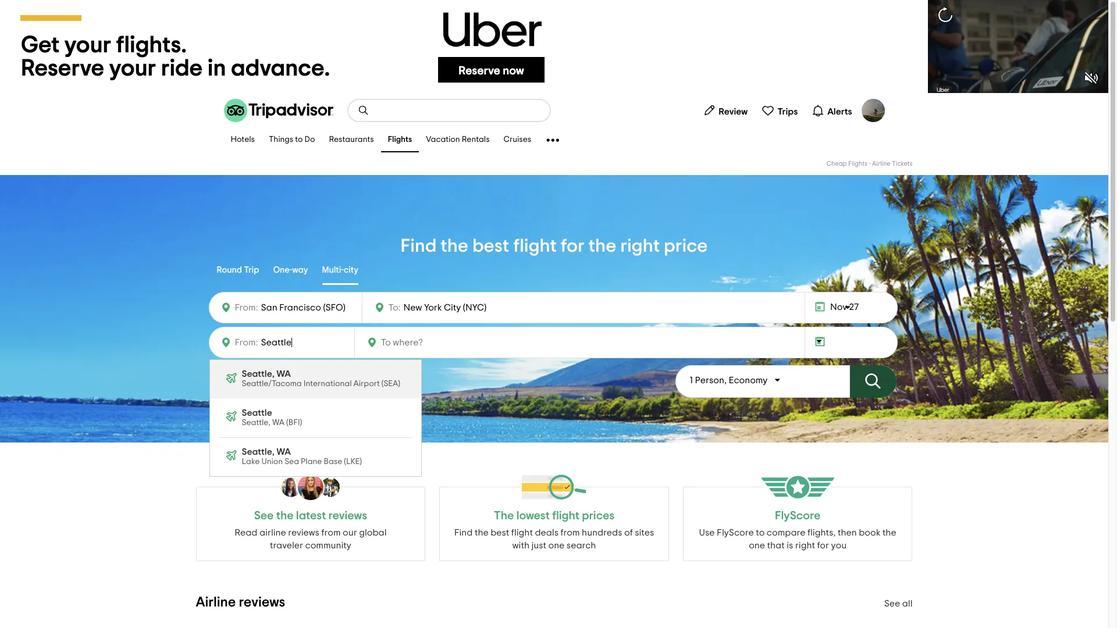 Task type: describe. For each thing, give the bounding box(es) containing it.
lowest
[[517, 510, 550, 522]]

wa for seattle, wa lake union sea plane base (lke)
[[277, 448, 291, 457]]

things
[[269, 136, 293, 144]]

trips link
[[757, 99, 803, 122]]

just
[[532, 541, 547, 551]]

book
[[859, 528, 881, 538]]

use
[[699, 528, 715, 538]]

reviews inside read airline reviews from our global traveler community
[[288, 528, 319, 538]]

flyscore inside use flyscore to compare flights, then book the one that is right for you
[[717, 528, 754, 538]]

vacation
[[426, 136, 460, 144]]

then
[[838, 528, 857, 538]]

hotels link
[[224, 128, 262, 152]]

traveler community
[[270, 541, 351, 551]]

2 vertical spatial reviews
[[239, 596, 285, 610]]

alerts
[[828, 107, 852, 116]]

0 vertical spatial -
[[869, 161, 871, 167]]

hundreds
[[582, 528, 622, 538]]

0 vertical spatial reviews
[[329, 510, 367, 522]]

all
[[903, 599, 913, 609]]

see all
[[885, 599, 913, 609]]

alerts link
[[807, 99, 857, 122]]

tickets
[[892, 161, 913, 167]]

+
[[224, 372, 232, 387]]

latest
[[296, 510, 326, 522]]

see for see the latest reviews
[[254, 510, 274, 522]]

cruises
[[504, 136, 531, 144]]

one-
[[273, 266, 292, 275]]

read airline reviews from our global traveler community
[[235, 528, 387, 551]]

best for for
[[473, 237, 509, 256]]

read
[[235, 528, 258, 538]]

airline reviews
[[196, 596, 285, 610]]

sea
[[285, 458, 299, 466]]

find the best flight deals from hundreds of sites with just one search
[[454, 528, 654, 551]]

restaurants
[[329, 136, 374, 144]]

airline
[[260, 528, 286, 538]]

airport
[[354, 380, 380, 388]]

1
[[690, 376, 693, 385]]

From where? text field
[[258, 300, 355, 316]]

1 vertical spatial airline
[[196, 596, 236, 610]]

for you
[[817, 541, 847, 551]]

- remove
[[265, 369, 304, 388]]

0 vertical spatial to where? text field
[[401, 300, 508, 315]]

from: for from where? text field
[[235, 338, 258, 347]]

seattle, wa lake union sea plane base (lke)
[[242, 448, 362, 466]]

find the best flight for the right price
[[401, 237, 708, 256]]

(sea)
[[382, 380, 400, 388]]

union
[[262, 458, 283, 466]]

one-way link
[[273, 257, 308, 285]]

find for find the best flight deals from hundreds of sites with just one search
[[454, 528, 473, 538]]

trip
[[244, 266, 259, 275]]

from inside read airline reviews from our global traveler community
[[322, 528, 341, 538]]

from inside find the best flight deals from hundreds of sites with just one search
[[561, 528, 580, 538]]

nov 27
[[831, 303, 859, 312]]

multi-city link
[[322, 257, 359, 285]]

tripadvisor image
[[224, 99, 333, 122]]

deals
[[535, 528, 559, 538]]

one
[[749, 541, 765, 551]]

right inside use flyscore to compare flights, then book the one that is right for you
[[796, 541, 815, 551]]

rentals
[[462, 136, 490, 144]]

for
[[561, 237, 585, 256]]

seattle
[[242, 409, 272, 418]]

the for find the best flight deals from hundreds of sites with just one search
[[475, 528, 489, 538]]

review
[[719, 107, 748, 116]]

search image
[[358, 105, 369, 116]]

cheap flights - airline tickets
[[827, 161, 913, 167]]

wa inside seattle seattle, wa (bfi)
[[272, 419, 285, 427]]

the for see the latest reviews
[[276, 510, 294, 522]]

our
[[343, 528, 357, 538]]

hotels
[[231, 136, 255, 144]]

one search
[[549, 541, 596, 551]]

the for find the best flight for the right price
[[441, 237, 469, 256]]

flights,
[[808, 528, 836, 538]]

is
[[787, 541, 793, 551]]

remove
[[273, 375, 304, 384]]

round trip
[[217, 266, 259, 275]]

flights link
[[381, 128, 419, 152]]

cheap
[[827, 161, 847, 167]]

things to do link
[[262, 128, 322, 152]]

1 horizontal spatial flights
[[849, 161, 868, 167]]

plane
[[301, 458, 322, 466]]

advertisement region
[[0, 0, 1109, 93]]

1 vertical spatial to where? text field
[[378, 335, 493, 350]]

do
[[305, 136, 315, 144]]

city
[[344, 266, 359, 275]]



Task type: vqa. For each thing, say whether or not it's contained in the screenshot.
Price
yes



Task type: locate. For each thing, give the bounding box(es) containing it.
to left do
[[295, 136, 303, 144]]

wa inside the seattle, wa lake union sea plane base (lke)
[[277, 448, 291, 457]]

see the latest reviews
[[254, 510, 367, 522]]

-
[[869, 161, 871, 167], [265, 369, 270, 388]]

flights left vacation
[[388, 136, 412, 144]]

wa for seattle, wa seattle/tacoma international airport (sea)
[[277, 370, 291, 379]]

0 horizontal spatial right
[[621, 237, 660, 256]]

from: for from where? text box
[[235, 303, 258, 313]]

seattle, wa seattle/tacoma international airport (sea)
[[242, 370, 400, 388]]

flight
[[513, 237, 557, 256], [512, 528, 533, 538]]

flight for deals
[[512, 528, 533, 538]]

1 horizontal spatial from
[[561, 528, 580, 538]]

flight up with
[[512, 528, 533, 538]]

flight prices
[[552, 510, 615, 522]]

2 from: from the top
[[235, 338, 258, 347]]

0 vertical spatial flights
[[388, 136, 412, 144]]

1 horizontal spatial right
[[796, 541, 815, 551]]

,
[[725, 376, 727, 385]]

1 vertical spatial flyscore
[[717, 528, 754, 538]]

profile picture image
[[862, 99, 885, 122]]

0 horizontal spatial flights
[[388, 136, 412, 144]]

1 seattle, from the top
[[242, 370, 275, 379]]

0 vertical spatial seattle,
[[242, 370, 275, 379]]

1 horizontal spatial to
[[756, 528, 765, 538]]

1 vertical spatial seattle,
[[242, 419, 271, 427]]

0 vertical spatial to
[[295, 136, 303, 144]]

things to do
[[269, 136, 315, 144]]

0 horizontal spatial find
[[401, 237, 437, 256]]

from: down round trip link at the left of the page
[[235, 303, 258, 313]]

base
[[324, 458, 342, 466]]

add
[[234, 375, 250, 384]]

2 horizontal spatial reviews
[[329, 510, 367, 522]]

compare
[[767, 528, 806, 538]]

0 vertical spatial find
[[401, 237, 437, 256]]

best for deals
[[491, 528, 509, 538]]

flights
[[388, 136, 412, 144], [849, 161, 868, 167]]

vacation rentals link
[[419, 128, 497, 152]]

seattle, for seattle, wa seattle/tacoma international airport (sea)
[[242, 370, 275, 379]]

from
[[322, 528, 341, 538], [561, 528, 580, 538]]

see left the all
[[885, 599, 901, 609]]

1 horizontal spatial -
[[869, 161, 871, 167]]

vacation rentals
[[426, 136, 490, 144]]

to inside use flyscore to compare flights, then book the one that is right for you
[[756, 528, 765, 538]]

wa left (bfi)
[[272, 419, 285, 427]]

with
[[513, 541, 530, 551]]

find for find the best flight for the right price
[[401, 237, 437, 256]]

0 horizontal spatial from
[[322, 528, 341, 538]]

way
[[292, 266, 308, 275]]

2 seattle, from the top
[[242, 419, 271, 427]]

round trip link
[[217, 257, 259, 285]]

flight for for
[[513, 237, 557, 256]]

1 horizontal spatial see
[[885, 599, 901, 609]]

flyscore up one
[[717, 528, 754, 538]]

1 vertical spatial from:
[[235, 338, 258, 347]]

- left tickets
[[869, 161, 871, 167]]

from left our
[[322, 528, 341, 538]]

27
[[849, 303, 859, 312]]

(lke)
[[344, 458, 362, 466]]

(bfi)
[[286, 419, 302, 427]]

1 vertical spatial right
[[796, 541, 815, 551]]

seattle seattle, wa (bfi)
[[242, 409, 302, 427]]

economy
[[729, 376, 768, 385]]

the inside use flyscore to compare flights, then book the one that is right for you
[[883, 528, 897, 538]]

one-way
[[273, 266, 308, 275]]

1 vertical spatial see
[[885, 599, 901, 609]]

wa up sea
[[277, 448, 291, 457]]

To where? text field
[[401, 300, 508, 315], [378, 335, 493, 350]]

the inside find the best flight deals from hundreds of sites with just one search
[[475, 528, 489, 538]]

find inside find the best flight deals from hundreds of sites with just one search
[[454, 528, 473, 538]]

flight left for
[[513, 237, 557, 256]]

2 vertical spatial seattle,
[[242, 448, 275, 457]]

seattle/tacoma
[[242, 380, 302, 388]]

1 horizontal spatial flyscore
[[775, 510, 821, 522]]

see
[[254, 510, 274, 522], [885, 599, 901, 609]]

person
[[695, 376, 725, 385]]

seattle, up lake
[[242, 448, 275, 457]]

to:
[[389, 303, 401, 313]]

2 vertical spatial wa
[[277, 448, 291, 457]]

1 vertical spatial best
[[491, 528, 509, 538]]

0 horizontal spatial -
[[265, 369, 270, 388]]

1 vertical spatial to
[[756, 528, 765, 538]]

0 vertical spatial from:
[[235, 303, 258, 313]]

airline
[[872, 161, 891, 167], [196, 596, 236, 610]]

seattle, inside seattle, wa seattle/tacoma international airport (sea)
[[242, 370, 275, 379]]

reviews
[[329, 510, 367, 522], [288, 528, 319, 538], [239, 596, 285, 610]]

+ add
[[224, 372, 250, 387]]

1 vertical spatial flights
[[849, 161, 868, 167]]

0 horizontal spatial see
[[254, 510, 274, 522]]

global
[[359, 528, 387, 538]]

multi-
[[322, 266, 344, 275]]

From where? text field
[[258, 335, 347, 351]]

international
[[304, 380, 352, 388]]

price
[[664, 237, 708, 256]]

find
[[401, 237, 437, 256], [454, 528, 473, 538]]

lake
[[242, 458, 260, 466]]

review link
[[699, 99, 753, 122]]

best
[[473, 237, 509, 256], [491, 528, 509, 538]]

seattle, inside the seattle, wa lake union sea plane base (lke)
[[242, 448, 275, 457]]

- left remove
[[265, 369, 270, 388]]

the lowest flight prices
[[494, 510, 615, 522]]

1 horizontal spatial airline
[[872, 161, 891, 167]]

1 vertical spatial reviews
[[288, 528, 319, 538]]

0 vertical spatial see
[[254, 510, 274, 522]]

right
[[621, 237, 660, 256], [796, 541, 815, 551]]

0 horizontal spatial to
[[295, 136, 303, 144]]

best inside find the best flight deals from hundreds of sites with just one search
[[491, 528, 509, 538]]

nov
[[831, 303, 847, 312]]

seattle, for seattle, wa lake union sea plane base (lke)
[[242, 448, 275, 457]]

1 vertical spatial -
[[265, 369, 270, 388]]

right right 'is'
[[796, 541, 815, 551]]

seattle, down seattle
[[242, 419, 271, 427]]

round
[[217, 266, 242, 275]]

see all link
[[885, 599, 913, 609]]

1 from: from the top
[[235, 303, 258, 313]]

0 vertical spatial wa
[[277, 370, 291, 379]]

1 vertical spatial wa
[[272, 419, 285, 427]]

to up one
[[756, 528, 765, 538]]

the
[[441, 237, 469, 256], [589, 237, 617, 256], [276, 510, 294, 522], [475, 528, 489, 538], [883, 528, 897, 538]]

from:
[[235, 303, 258, 313], [235, 338, 258, 347]]

0 vertical spatial right
[[621, 237, 660, 256]]

2 from from the left
[[561, 528, 580, 538]]

see for see all
[[885, 599, 901, 609]]

flight inside find the best flight deals from hundreds of sites with just one search
[[512, 528, 533, 538]]

the
[[494, 510, 514, 522]]

0 horizontal spatial reviews
[[239, 596, 285, 610]]

seattle, inside seattle seattle, wa (bfi)
[[242, 419, 271, 427]]

of
[[624, 528, 633, 538]]

None search field
[[348, 100, 550, 121]]

cruises link
[[497, 128, 538, 152]]

flyscore
[[775, 510, 821, 522], [717, 528, 754, 538]]

restaurants link
[[322, 128, 381, 152]]

from: up add
[[235, 338, 258, 347]]

wa inside seattle, wa seattle/tacoma international airport (sea)
[[277, 370, 291, 379]]

0 vertical spatial flyscore
[[775, 510, 821, 522]]

use flyscore to compare flights, then book the one that is right for you
[[699, 528, 897, 551]]

0 vertical spatial airline
[[872, 161, 891, 167]]

seattle, up seattle/tacoma
[[242, 370, 275, 379]]

1 horizontal spatial reviews
[[288, 528, 319, 538]]

seattle,
[[242, 370, 275, 379], [242, 419, 271, 427], [242, 448, 275, 457]]

to
[[295, 136, 303, 144], [756, 528, 765, 538]]

3 seattle, from the top
[[242, 448, 275, 457]]

1 person , economy
[[690, 376, 768, 385]]

flights right cheap at right
[[849, 161, 868, 167]]

1 vertical spatial flight
[[512, 528, 533, 538]]

see up airline
[[254, 510, 274, 522]]

sites
[[635, 528, 654, 538]]

wa up seattle/tacoma
[[277, 370, 291, 379]]

0 horizontal spatial airline
[[196, 596, 236, 610]]

0 vertical spatial flight
[[513, 237, 557, 256]]

flyscore up "compare"
[[775, 510, 821, 522]]

airline reviews link
[[196, 596, 285, 610]]

0 horizontal spatial flyscore
[[717, 528, 754, 538]]

from up one search
[[561, 528, 580, 538]]

0 vertical spatial best
[[473, 237, 509, 256]]

trips
[[778, 107, 798, 116]]

right left price
[[621, 237, 660, 256]]

1 horizontal spatial find
[[454, 528, 473, 538]]

1 from from the left
[[322, 528, 341, 538]]

multi-city
[[322, 266, 359, 275]]

that
[[767, 541, 785, 551]]

1 vertical spatial find
[[454, 528, 473, 538]]



